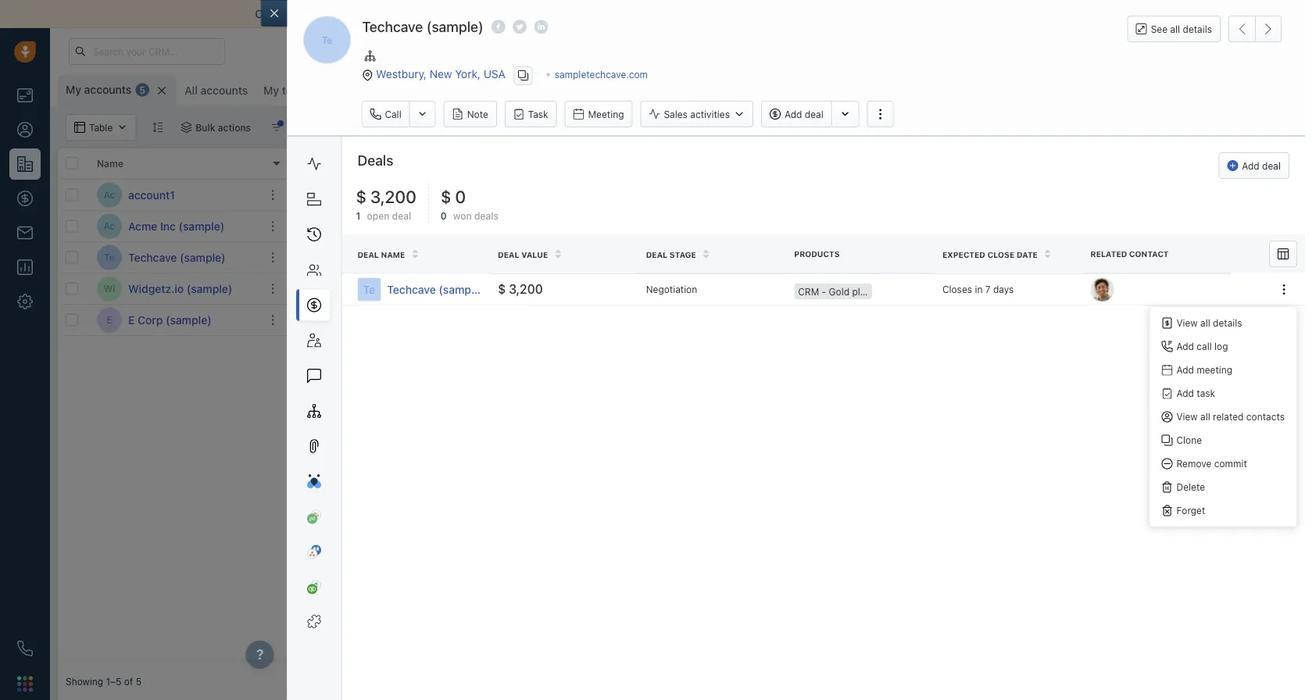 Task type: describe. For each thing, give the bounding box(es) containing it.
3,200 inside row group
[[546, 250, 580, 265]]

expected
[[943, 250, 985, 259]]

account1 link
[[128, 187, 175, 203]]

2 - from the left
[[305, 189, 309, 200]]

2 vertical spatial techcave
[[387, 283, 436, 296]]

press space to select this row. row containing techcave (sample)
[[58, 242, 292, 274]]

closes in 7 days
[[943, 284, 1014, 295]]

+ left products
[[769, 252, 775, 263]]

my territory accounts
[[264, 84, 375, 97]]

due in 2 days
[[840, 283, 898, 294]]

john for 3,200
[[671, 252, 692, 263]]

5036153947
[[1004, 282, 1060, 293]]

0 vertical spatial of
[[619, 7, 629, 20]]

twitter circled image
[[513, 18, 527, 35]]

0 vertical spatial 0
[[455, 186, 466, 206]]

0 horizontal spatial add deal button
[[761, 101, 831, 127]]

click for $ 5,600
[[895, 283, 917, 294]]

1 vertical spatial task
[[1197, 388, 1215, 399]]

sampletechcave.com link inside press space to select this row. row
[[417, 252, 511, 263]]

1 inside $ 3,200 1 open deal
[[356, 211, 360, 222]]

19266520001 link
[[1004, 249, 1065, 266]]

sampleacme.com
[[417, 221, 495, 232]]

press space to select this row. row containing acme inc (sample)
[[58, 211, 292, 242]]

expected close date
[[943, 250, 1038, 259]]

call
[[385, 109, 401, 119]]

date
[[1017, 250, 1038, 259]]

open
[[367, 211, 390, 222]]

won
[[453, 211, 472, 222]]

$ down 'deal value'
[[498, 282, 506, 297]]

john smith for $ 3,200
[[671, 252, 720, 263]]

widgetz.io (sample) link
[[128, 281, 232, 297]]

widgetz.io
[[417, 283, 463, 294]]

2
[[869, 283, 875, 294]]

days for closes in 7 days
[[993, 284, 1014, 295]]

freshworks switcher image
[[17, 676, 33, 692]]

phone image
[[17, 641, 33, 657]]

related for related contacts
[[300, 158, 335, 169]]

o
[[475, 85, 482, 96]]

facebook circled image
[[491, 18, 505, 35]]

deals
[[358, 152, 393, 168]]

more...
[[415, 85, 447, 96]]

1 j image from the top
[[301, 276, 326, 301]]

my accounts link
[[66, 82, 132, 98]]

showing
[[66, 676, 103, 687]]

s image
[[301, 245, 326, 270]]

deal value
[[498, 250, 548, 259]]

widgetz.io
[[128, 282, 184, 295]]

acme
[[128, 220, 157, 233]]

details for see all details
[[1183, 23, 1212, 34]]

Search your CRM... text field
[[69, 38, 225, 65]]

john for 5,600
[[671, 283, 692, 294]]

negotiation
[[646, 284, 697, 295]]

0 vertical spatial techcave
[[362, 18, 423, 35]]

deal for deal value
[[498, 250, 519, 259]]

7
[[985, 284, 991, 295]]

task inside press space to select this row. row
[[798, 252, 816, 263]]

1 horizontal spatial sampletechcave.com
[[555, 69, 648, 80]]

(sample) up widgetz.io (sample)
[[180, 251, 226, 264]]

container_wx8msf4aqz5i3rn1 image
[[181, 122, 192, 133]]

sampleacme.com link
[[417, 221, 495, 232]]

usa
[[484, 68, 506, 81]]

row group containing $ 3,200
[[292, 180, 1297, 336]]

+ right 2
[[886, 283, 892, 294]]

$ inside $ 3,200 1 open deal
[[356, 186, 367, 206]]

to left expected
[[919, 252, 928, 263]]

meeting
[[588, 109, 624, 119]]

1 filter applied
[[288, 122, 353, 133]]

1 inside 'button'
[[288, 122, 293, 133]]

all
[[185, 84, 198, 97]]

westbury,
[[376, 68, 427, 81]]

⌘ o
[[464, 85, 482, 96]]

remove
[[1177, 458, 1212, 469]]

click for $ 3,200
[[895, 252, 917, 263]]

5036153947 link
[[1004, 280, 1060, 297]]

0 horizontal spatial 0
[[441, 211, 447, 222]]

0 vertical spatial add deal
[[785, 108, 824, 119]]

account1
[[128, 188, 175, 201]]

$ up $ 5,600
[[535, 250, 542, 265]]

0 vertical spatial + click to add
[[417, 189, 479, 200]]

row group containing account1
[[58, 180, 292, 336]]

$ 5,600
[[535, 281, 580, 296]]

1 horizontal spatial 3,200
[[509, 282, 543, 297]]

⌘
[[464, 85, 472, 96]]

activities
[[690, 108, 730, 119]]

way
[[568, 7, 589, 20]]

acme inc (sample)
[[128, 220, 224, 233]]

sales activities
[[664, 108, 730, 119]]

press space to select this row. row containing account1
[[58, 180, 292, 211]]

sync
[[591, 7, 616, 20]]

+ up due in 2 days
[[886, 252, 892, 263]]

send email image
[[1151, 45, 1161, 58]]

e for e corp (sample)
[[128, 313, 135, 326]]

showing 1–5 of 5
[[66, 676, 142, 687]]

2 j image from the top
[[301, 308, 326, 333]]

add meeting
[[1177, 365, 1233, 375]]

remove commit
[[1177, 458, 1247, 469]]

name row
[[58, 149, 292, 180]]

3
[[407, 85, 413, 96]]

task button
[[505, 101, 557, 127]]

container_wx8msf4aqz5i3rn1 image for $ 3,200
[[656, 252, 667, 263]]

call button
[[361, 101, 409, 127]]

3,200 inside $ 3,200 1 open deal
[[370, 186, 416, 206]]

0 horizontal spatial of
[[124, 676, 133, 687]]

grid containing $ 3,200
[[58, 147, 1297, 663]]

your
[[302, 7, 325, 20]]

add task
[[1177, 388, 1215, 399]]

1 vertical spatial contacts
[[1247, 411, 1285, 422]]

19266520001
[[1004, 250, 1065, 261]]

1 horizontal spatial deal
[[805, 108, 824, 119]]

add for $ 5,600
[[931, 283, 947, 294]]

meeting button
[[565, 101, 633, 127]]

related contacts
[[300, 158, 378, 169]]

in for closes
[[975, 284, 983, 295]]

0 vertical spatial click
[[426, 189, 448, 200]]

+ add task
[[769, 252, 816, 263]]

(sample) down widgetz.io (sample) 'link'
[[166, 313, 212, 326]]

sampletechcave.com link inside dialog
[[555, 69, 648, 80]]

closes
[[943, 284, 972, 295]]

meeting
[[1197, 365, 1233, 375]]

my accounts 5
[[66, 83, 145, 96]]

conversations.
[[662, 7, 738, 20]]

inc
[[160, 220, 176, 233]]

related
[[1213, 411, 1244, 422]]

call
[[1197, 341, 1212, 352]]

all accounts
[[185, 84, 248, 97]]

john smith for $ 5,600
[[671, 283, 720, 294]]

press space to select this row. row containing widgetz.io (sample)
[[58, 274, 292, 305]]

forget
[[1177, 505, 1205, 516]]

connect
[[255, 7, 299, 20]]

corp
[[138, 313, 163, 326]]

deliverability
[[428, 7, 494, 20]]

all for see all details
[[1170, 23, 1180, 34]]

wi
[[104, 283, 115, 294]]

$ 3,200 inside row group
[[535, 250, 580, 265]]

contact
[[1129, 249, 1169, 258]]

value
[[521, 250, 548, 259]]

(sample) inside 'link'
[[187, 282, 232, 295]]

0 vertical spatial techcave (sample) link
[[128, 250, 226, 265]]

+ right $ 3,200 1 open deal
[[417, 189, 423, 200]]

add call log
[[1177, 341, 1228, 352]]

e corp (sample) link
[[128, 312, 212, 328]]

delete
[[1177, 482, 1205, 493]]



Task type: vqa. For each thing, say whether or not it's contained in the screenshot.
row group
yes



Task type: locate. For each thing, give the bounding box(es) containing it.
2 smith from the top
[[695, 283, 720, 294]]

to left closes
[[919, 283, 928, 294]]

container_wx8msf4aqz5i3rn1 image left the stage
[[656, 252, 667, 263]]

container_wx8msf4aqz5i3rn1 image left filter
[[271, 122, 282, 133]]

smith for $ 5,600
[[695, 283, 720, 294]]

dialog
[[261, 0, 1305, 700]]

1 vertical spatial all
[[1201, 318, 1210, 329]]

1 horizontal spatial sampletechcave.com link
[[555, 69, 648, 80]]

westbury, new york, usa
[[376, 68, 506, 81]]

0 horizontal spatial sampletechcave.com
[[417, 252, 511, 263]]

1 vertical spatial of
[[124, 676, 133, 687]]

0 vertical spatial sampletechcave.com link
[[555, 69, 648, 80]]

grid
[[58, 147, 1297, 663]]

call link
[[361, 101, 409, 127]]

press space to select this row. row containing --
[[292, 180, 1297, 211]]

smith down the stage
[[695, 283, 720, 294]]

smith for $ 3,200
[[695, 252, 720, 263]]

1 horizontal spatial details
[[1213, 318, 1242, 329]]

1 vertical spatial 1
[[356, 211, 360, 222]]

0 vertical spatial sampletechcave.com
[[555, 69, 648, 80]]

1 vertical spatial techcave
[[128, 251, 177, 264]]

e corp (sample)
[[128, 313, 212, 326]]

connect your mailbox link
[[255, 7, 370, 20]]

$ 0 0 won deals
[[441, 186, 499, 222]]

1 vertical spatial te
[[104, 252, 115, 263]]

john smith down the stage
[[671, 283, 720, 294]]

task
[[528, 109, 548, 119]]

of
[[619, 7, 629, 20], [124, 676, 133, 687]]

details up what's new icon
[[1183, 23, 1212, 34]]

add
[[462, 189, 479, 200], [931, 252, 947, 263], [931, 283, 947, 294]]

my for my accounts 5
[[66, 83, 81, 96]]

view up the add call log
[[1177, 318, 1198, 329]]

0 vertical spatial details
[[1183, 23, 1212, 34]]

add deal
[[785, 108, 824, 119], [1242, 160, 1281, 171]]

days right 7
[[993, 284, 1014, 295]]

what's new image
[[1192, 47, 1203, 58]]

1 vertical spatial techcave (sample)
[[128, 251, 226, 264]]

john down the stage
[[671, 283, 692, 294]]

0 horizontal spatial details
[[1183, 23, 1212, 34]]

te button
[[303, 16, 351, 64]]

days for due in 2 days
[[878, 283, 898, 294]]

2 vertical spatial add
[[931, 283, 947, 294]]

view all details link
[[1150, 311, 1297, 335]]

3,200 up open on the top left of page
[[370, 186, 416, 206]]

0 vertical spatial j image
[[301, 276, 326, 301]]

0 vertical spatial ac
[[104, 189, 115, 200]]

0 vertical spatial techcave (sample)
[[362, 18, 484, 35]]

techcave
[[362, 18, 423, 35], [128, 251, 177, 264], [387, 283, 436, 296]]

(sample)
[[426, 18, 484, 35], [179, 220, 224, 233], [180, 251, 226, 264], [187, 282, 232, 295], [439, 283, 485, 296], [166, 313, 212, 326]]

techcave (sample) link up widgetz.io (sample)
[[128, 250, 226, 265]]

view for view all related contacts
[[1177, 411, 1198, 422]]

5 inside my accounts 5
[[139, 84, 145, 95]]

contacts down applied
[[338, 158, 378, 169]]

2 horizontal spatial deal
[[646, 250, 668, 259]]

1 vertical spatial j image
[[301, 308, 326, 333]]

0 vertical spatial 1
[[288, 122, 293, 133]]

1 horizontal spatial e
[[128, 313, 135, 326]]

0 vertical spatial te
[[322, 34, 332, 45]]

all left related
[[1201, 411, 1210, 422]]

0 horizontal spatial task
[[798, 252, 816, 263]]

commit
[[1214, 458, 1247, 469]]

1 vertical spatial john
[[671, 283, 692, 294]]

0 vertical spatial add
[[462, 189, 479, 200]]

related for related contact
[[1091, 249, 1127, 258]]

smith up negotiation
[[695, 252, 720, 263]]

2 row group from the left
[[292, 180, 1297, 336]]

5 down search your crm... text field
[[139, 84, 145, 95]]

add down expected
[[931, 283, 947, 294]]

in inside row group
[[859, 283, 867, 294]]

press space to select this row. row containing e corp (sample)
[[58, 305, 292, 336]]

$ 3,200
[[535, 250, 580, 265], [498, 282, 543, 297]]

$ 3,200 1 open deal
[[356, 186, 416, 222]]

techcave (sample) up westbury, new york, usa on the left top of page
[[362, 18, 484, 35]]

0 vertical spatial 5
[[139, 84, 145, 95]]

te down your in the left top of the page
[[322, 34, 332, 45]]

0 up won
[[455, 186, 466, 206]]

accounts down search your crm... text field
[[84, 83, 132, 96]]

0 horizontal spatial my
[[66, 83, 81, 96]]

deal left the name at the top
[[358, 250, 379, 259]]

1 left filter
[[288, 122, 293, 133]]

(sample) right inc
[[179, 220, 224, 233]]

1 horizontal spatial accounts
[[201, 84, 248, 97]]

+ click to add up won
[[417, 189, 479, 200]]

1 vertical spatial $ 3,200
[[498, 282, 543, 297]]

2 ac from the top
[[104, 221, 115, 232]]

related up -- on the left
[[300, 158, 335, 169]]

john smith up negotiation
[[671, 252, 720, 263]]

name
[[381, 250, 405, 259]]

deal
[[805, 108, 824, 119], [1262, 160, 1281, 171], [392, 211, 411, 222]]

press space to select this row. row containing sampleacme.com
[[292, 211, 1297, 242]]

ac
[[104, 189, 115, 200], [104, 221, 115, 232]]

ac down name
[[104, 189, 115, 200]]

2 vertical spatial deal
[[392, 211, 411, 222]]

1 john smith from the top
[[671, 252, 720, 263]]

j image
[[301, 276, 326, 301], [301, 308, 326, 333]]

all for view all details
[[1201, 318, 1210, 329]]

$ inside $ 0 0 won deals
[[441, 186, 451, 206]]

techcave (sample) down the name at the top
[[387, 283, 485, 296]]

accounts up applied
[[327, 84, 375, 97]]

te inside row group
[[104, 252, 115, 263]]

2 john from the top
[[671, 283, 692, 294]]

my for my territory accounts
[[264, 84, 279, 97]]

add up closes
[[931, 252, 947, 263]]

add inside press space to select this row. row
[[778, 252, 795, 263]]

accounts for my
[[84, 83, 132, 96]]

1 vertical spatial add deal
[[1242, 160, 1281, 171]]

1 vertical spatial add deal button
[[1219, 152, 1290, 179]]

click up sampleacme.com
[[426, 189, 448, 200]]

1 vertical spatial ac
[[104, 221, 115, 232]]

1 vertical spatial deal
[[1262, 160, 1281, 171]]

click right 2
[[895, 283, 917, 294]]

+ click to add for $ 3,200
[[886, 252, 947, 263]]

view for view all details
[[1177, 318, 1198, 329]]

1 view from the top
[[1177, 318, 1198, 329]]

container_wx8msf4aqz5i3rn1 image down deal stage
[[656, 283, 667, 294]]

1 vertical spatial 0
[[441, 211, 447, 222]]

john smith
[[671, 252, 720, 263], [671, 283, 720, 294]]

1 vertical spatial 5
[[136, 676, 142, 687]]

0 vertical spatial john
[[671, 252, 692, 263]]

phone element
[[9, 633, 41, 664]]

3,200 up "5,600"
[[546, 250, 580, 265]]

smith
[[695, 252, 720, 263], [695, 283, 720, 294]]

in left 7
[[975, 284, 983, 295]]

1 horizontal spatial add deal button
[[1219, 152, 1290, 179]]

1 vertical spatial + click to add
[[886, 252, 947, 263]]

add for $ 3,200
[[931, 252, 947, 263]]

of right sync on the left top
[[619, 7, 629, 20]]

1 vertical spatial techcave (sample) link
[[387, 282, 485, 297]]

note button
[[444, 101, 497, 127]]

deals
[[474, 211, 499, 222]]

all right see
[[1170, 23, 1180, 34]]

1 smith from the top
[[695, 252, 720, 263]]

0 horizontal spatial add deal
[[785, 108, 824, 119]]

press space to select this row. row containing $ 5,600
[[292, 274, 1297, 305]]

contacts right related
[[1247, 411, 1285, 422]]

0 vertical spatial container_wx8msf4aqz5i3rn1 image
[[271, 122, 282, 133]]

+ click to add for $ 5,600
[[886, 283, 947, 294]]

5 right 1–5
[[136, 676, 142, 687]]

2 horizontal spatial 3,200
[[546, 250, 580, 265]]

3 deal from the left
[[646, 250, 668, 259]]

filter
[[296, 122, 317, 133]]

add up won
[[462, 189, 479, 200]]

1 horizontal spatial 0
[[455, 186, 466, 206]]

techcave (sample) link down the name at the top
[[387, 282, 485, 297]]

all up call
[[1201, 318, 1210, 329]]

and
[[497, 7, 516, 20]]

ac left acme
[[104, 221, 115, 232]]

deal left "value" in the top left of the page
[[498, 250, 519, 259]]

to up won
[[450, 189, 459, 200]]

0
[[455, 186, 466, 206], [441, 211, 447, 222]]

0 vertical spatial $ 3,200
[[535, 250, 580, 265]]

2 vertical spatial click
[[895, 283, 917, 294]]

of right 1–5
[[124, 676, 133, 687]]

note
[[467, 109, 488, 119]]

0 horizontal spatial 1
[[288, 122, 293, 133]]

2 horizontal spatial accounts
[[327, 84, 375, 97]]

0 horizontal spatial sampletechcave.com link
[[417, 252, 511, 263]]

0 vertical spatial smith
[[695, 252, 720, 263]]

acme inc (sample) link
[[128, 218, 224, 234]]

te up the "wi"
[[104, 252, 115, 263]]

2 john smith from the top
[[671, 283, 720, 294]]

details for view all details
[[1213, 318, 1242, 329]]

0 vertical spatial 3,200
[[370, 186, 416, 206]]

0 horizontal spatial deal
[[392, 211, 411, 222]]

1 left open on the top left of page
[[356, 211, 360, 222]]

all for view all related contacts
[[1201, 411, 1210, 422]]

e down the "wi"
[[107, 315, 112, 325]]

0 vertical spatial task
[[798, 252, 816, 263]]

0 vertical spatial related
[[300, 158, 335, 169]]

te
[[322, 34, 332, 45], [104, 252, 115, 263], [363, 283, 375, 296]]

all inside button
[[1170, 23, 1180, 34]]

see all details button
[[1128, 16, 1221, 42]]

accounts for all
[[201, 84, 248, 97]]

1 ac from the top
[[104, 189, 115, 200]]

container_wx8msf4aqz5i3rn1 image
[[271, 122, 282, 133], [656, 252, 667, 263], [656, 283, 667, 294]]

0 horizontal spatial techcave (sample) link
[[128, 250, 226, 265]]

techcave (sample) down acme inc (sample) link
[[128, 251, 226, 264]]

1 horizontal spatial te
[[322, 34, 332, 45]]

1 vertical spatial click
[[895, 252, 917, 263]]

2 vertical spatial te
[[363, 283, 375, 296]]

ac for acme inc (sample)
[[104, 221, 115, 232]]

te inside te button
[[322, 34, 332, 45]]

e for e
[[107, 315, 112, 325]]

related contact
[[1091, 249, 1169, 258]]

to right mailbox on the left
[[370, 7, 381, 20]]

0 horizontal spatial days
[[878, 283, 898, 294]]

1 horizontal spatial days
[[993, 284, 1014, 295]]

1 horizontal spatial in
[[975, 284, 983, 295]]

press space to select this row. row containing $ 3,200
[[292, 242, 1297, 274]]

click up due in 2 days
[[895, 252, 917, 263]]

2 vertical spatial techcave (sample)
[[387, 283, 485, 296]]

john up negotiation
[[671, 252, 692, 263]]

e left corp
[[128, 313, 135, 326]]

widgetz.io (sample)
[[128, 282, 232, 295]]

widgetz.io link
[[417, 283, 463, 294]]

close image
[[1282, 10, 1290, 18]]

2 horizontal spatial te
[[363, 283, 375, 296]]

bulk
[[196, 122, 215, 133]]

products
[[794, 249, 840, 258]]

ac for account1
[[104, 189, 115, 200]]

related left 'contact'
[[1091, 249, 1127, 258]]

linkedin circled image
[[534, 18, 548, 35]]

deal left the stage
[[646, 250, 668, 259]]

deal for deal stage
[[646, 250, 668, 259]]

1 deal from the left
[[358, 250, 379, 259]]

1 horizontal spatial techcave (sample) link
[[387, 282, 485, 297]]

2 vertical spatial container_wx8msf4aqz5i3rn1 image
[[656, 283, 667, 294]]

1 vertical spatial view
[[1177, 411, 1198, 422]]

to
[[370, 7, 381, 20], [450, 189, 459, 200], [919, 252, 928, 263], [919, 283, 928, 294]]

sampletechcave.com link up meeting button
[[555, 69, 648, 80]]

email
[[632, 7, 659, 20]]

+ click to add
[[417, 189, 479, 200], [886, 252, 947, 263], [886, 283, 947, 294]]

(sample) up e corp (sample)
[[187, 282, 232, 295]]

3 more... button
[[385, 80, 456, 102]]

0 vertical spatial contacts
[[338, 158, 378, 169]]

territory
[[282, 84, 324, 97]]

dialog containing $ 3,200
[[261, 0, 1305, 700]]

$ down 'deals'
[[356, 186, 367, 206]]

1 horizontal spatial contacts
[[1247, 411, 1285, 422]]

details inside button
[[1183, 23, 1212, 34]]

3,200 down 'deal value'
[[509, 282, 543, 297]]

0 horizontal spatial in
[[859, 283, 867, 294]]

deal for deal name
[[358, 250, 379, 259]]

container_wx8msf4aqz5i3rn1 image inside 1 filter applied 'button'
[[271, 122, 282, 133]]

press space to select this row. row
[[58, 180, 292, 211], [292, 180, 1297, 211], [58, 211, 292, 242], [292, 211, 1297, 242], [58, 242, 292, 274], [292, 242, 1297, 274], [58, 274, 292, 305], [292, 274, 1297, 305], [58, 305, 292, 336], [292, 305, 1297, 336]]

3 more...
[[407, 85, 447, 96]]

(sample) left facebook circled icon
[[426, 18, 484, 35]]

see
[[1151, 23, 1168, 34]]

1 horizontal spatial related
[[1091, 249, 1127, 258]]

row group
[[58, 180, 292, 336], [292, 180, 1297, 336]]

2 horizontal spatial deal
[[1262, 160, 1281, 171]]

view up clone
[[1177, 411, 1198, 422]]

deal stage
[[646, 250, 696, 259]]

1 horizontal spatial my
[[264, 84, 279, 97]]

related
[[300, 158, 335, 169], [1091, 249, 1127, 258]]

techcave up widgetz.io
[[128, 251, 177, 264]]

mailbox
[[328, 7, 368, 20]]

sampletechcave.com down sampleacme.com
[[417, 252, 511, 263]]

l image
[[301, 214, 326, 239]]

1 vertical spatial related
[[1091, 249, 1127, 258]]

york,
[[455, 68, 481, 81]]

due
[[840, 283, 856, 294]]

log
[[1215, 341, 1228, 352]]

cell
[[527, 180, 644, 210], [644, 180, 761, 210], [761, 180, 879, 210], [879, 180, 996, 210], [996, 180, 1113, 210], [1113, 180, 1297, 210], [1113, 211, 1297, 242], [1113, 242, 1297, 273], [1113, 274, 1297, 304], [1113, 305, 1297, 335]]

techcave up westbury,
[[362, 18, 423, 35]]

e
[[128, 313, 135, 326], [107, 315, 112, 325]]

0 vertical spatial deal
[[805, 108, 824, 119]]

2 vertical spatial + click to add
[[886, 283, 947, 294]]

0 horizontal spatial accounts
[[84, 83, 132, 96]]

accounts
[[84, 83, 132, 96], [201, 84, 248, 97], [327, 84, 375, 97]]

1 horizontal spatial deal
[[498, 250, 519, 259]]

5,600
[[546, 281, 580, 296]]

1 horizontal spatial of
[[619, 7, 629, 20]]

details up the "log"
[[1213, 318, 1242, 329]]

techcave (sample)
[[362, 18, 484, 35], [128, 251, 226, 264], [387, 283, 485, 296]]

+ click to add right 2
[[886, 283, 947, 294]]

1 vertical spatial 3,200
[[546, 250, 580, 265]]

1 vertical spatial sampletechcave.com link
[[417, 252, 511, 263]]

deal inside $ 3,200 1 open deal
[[392, 211, 411, 222]]

in for due
[[859, 283, 867, 294]]

in left 2
[[859, 283, 867, 294]]

1 horizontal spatial add deal
[[1242, 160, 1281, 171]]

days inside row group
[[878, 283, 898, 294]]

accounts right all
[[201, 84, 248, 97]]

bulk actions button
[[171, 114, 261, 141]]

te down 'deal name'
[[363, 283, 375, 296]]

techcave (sample) inside press space to select this row. row
[[128, 251, 226, 264]]

2 view from the top
[[1177, 411, 1198, 422]]

connect your mailbox to improve deliverability and enable 2-way sync of email conversations.
[[255, 7, 738, 20]]

container_wx8msf4aqz5i3rn1 image for $ 5,600
[[656, 283, 667, 294]]

0 horizontal spatial 3,200
[[370, 186, 416, 206]]

$ 3,200 up $ 5,600
[[535, 250, 580, 265]]

sampletechcave.com up meeting button
[[555, 69, 648, 80]]

2 vertical spatial all
[[1201, 411, 1210, 422]]

0 vertical spatial all
[[1170, 23, 1180, 34]]

days right 2
[[878, 283, 898, 294]]

techcave inside row group
[[128, 251, 177, 264]]

see all details
[[1151, 23, 1212, 34]]

new
[[430, 68, 452, 81]]

1 horizontal spatial 1
[[356, 211, 360, 222]]

sales
[[664, 108, 688, 119]]

2 vertical spatial 3,200
[[509, 282, 543, 297]]

1 vertical spatial details
[[1213, 318, 1242, 329]]

techcave down the name at the top
[[387, 283, 436, 296]]

improve
[[384, 7, 425, 20]]

name
[[97, 158, 123, 169]]

+ click to add up closes
[[886, 252, 947, 263]]

$ up sampleacme.com
[[441, 186, 451, 206]]

1 row group from the left
[[58, 180, 292, 336]]

clone
[[1177, 435, 1202, 446]]

deal name
[[358, 250, 405, 259]]

bulk actions
[[196, 122, 251, 133]]

1 vertical spatial sampletechcave.com
[[417, 252, 511, 263]]

sampletechcave.com link
[[555, 69, 648, 80], [417, 252, 511, 263]]

1 john from the top
[[671, 252, 692, 263]]

applied
[[319, 122, 353, 133]]

e inside e corp (sample) link
[[128, 313, 135, 326]]

1–5
[[106, 676, 122, 687]]

1 - from the left
[[300, 189, 305, 200]]

$ left "5,600"
[[535, 281, 542, 296]]

0 left won
[[441, 211, 447, 222]]

--
[[300, 189, 309, 200]]

1 filter applied button
[[261, 114, 363, 141]]

(sample) down sampleacme.com link
[[439, 283, 485, 296]]

sampletechcave.com inside row group
[[417, 252, 511, 263]]

$ 3,200 down 'deal value'
[[498, 282, 543, 297]]

close
[[988, 250, 1015, 259]]

0 vertical spatial view
[[1177, 318, 1198, 329]]

2 deal from the left
[[498, 250, 519, 259]]

sampletechcave.com link down sampleacme.com
[[417, 252, 511, 263]]

0 horizontal spatial related
[[300, 158, 335, 169]]



